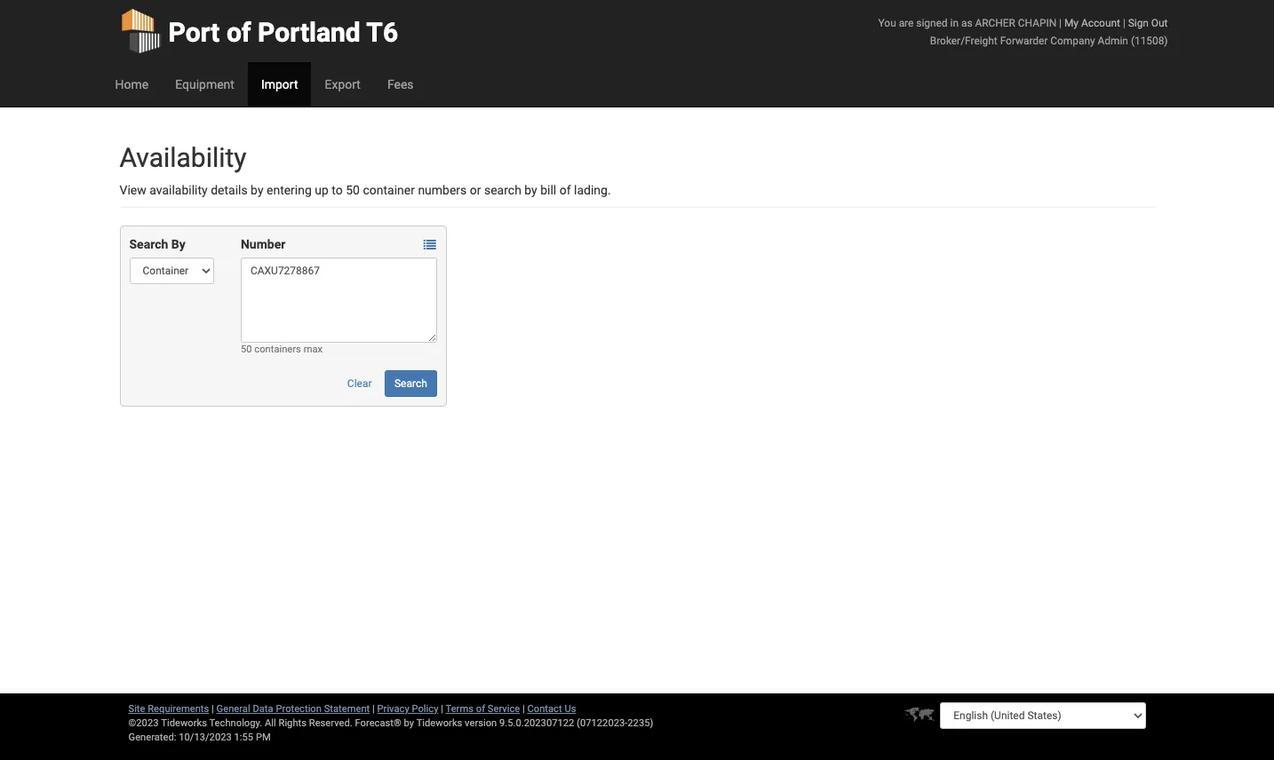 Task type: locate. For each thing, give the bounding box(es) containing it.
of
[[226, 17, 251, 48], [559, 183, 571, 197], [476, 704, 485, 715]]

©2023 tideworks
[[128, 718, 207, 729]]

2 horizontal spatial of
[[559, 183, 571, 197]]

forwarder
[[1000, 35, 1048, 47]]

you are signed in as archer chapin | my account | sign out broker/freight forwarder company admin (11508)
[[878, 17, 1168, 47]]

0 vertical spatial 50
[[346, 183, 360, 197]]

0 vertical spatial of
[[226, 17, 251, 48]]

0 horizontal spatial 50
[[241, 344, 252, 355]]

policy
[[412, 704, 438, 715]]

by inside site requirements | general data protection statement | privacy policy | terms of service | contact us ©2023 tideworks technology. all rights reserved. forecast® by tideworks version 9.5.0.202307122 (07122023-2235) generated: 10/13/2023 1:55 pm
[[404, 718, 414, 729]]

by left bill
[[524, 183, 537, 197]]

containers
[[254, 344, 301, 355]]

details
[[211, 183, 248, 197]]

terms of service link
[[446, 704, 520, 715]]

(07122023-
[[577, 718, 628, 729]]

by
[[251, 183, 263, 197], [524, 183, 537, 197], [404, 718, 414, 729]]

reserved.
[[309, 718, 352, 729]]

my account link
[[1064, 17, 1120, 29]]

| up 9.5.0.202307122
[[522, 704, 525, 715]]

protection
[[276, 704, 322, 715]]

by down privacy policy link
[[404, 718, 414, 729]]

site
[[128, 704, 145, 715]]

admin
[[1098, 35, 1128, 47]]

privacy policy link
[[377, 704, 438, 715]]

statement
[[324, 704, 370, 715]]

| left my
[[1059, 17, 1062, 29]]

50
[[346, 183, 360, 197], [241, 344, 252, 355]]

sign
[[1128, 17, 1149, 29]]

2 vertical spatial of
[[476, 704, 485, 715]]

0 vertical spatial search
[[129, 237, 168, 251]]

import button
[[248, 62, 311, 107]]

(11508)
[[1131, 35, 1168, 47]]

by right details
[[251, 183, 263, 197]]

| up forecast®
[[372, 704, 375, 715]]

|
[[1059, 17, 1062, 29], [1123, 17, 1125, 29], [212, 704, 214, 715], [372, 704, 375, 715], [441, 704, 443, 715], [522, 704, 525, 715]]

of right the port
[[226, 17, 251, 48]]

show list image
[[424, 239, 436, 252]]

technology.
[[209, 718, 262, 729]]

search left by on the top left
[[129, 237, 168, 251]]

site requirements | general data protection statement | privacy policy | terms of service | contact us ©2023 tideworks technology. all rights reserved. forecast® by tideworks version 9.5.0.202307122 (07122023-2235) generated: 10/13/2023 1:55 pm
[[128, 704, 653, 744]]

rights
[[279, 718, 307, 729]]

company
[[1050, 35, 1095, 47]]

forecast®
[[355, 718, 401, 729]]

50 left containers
[[241, 344, 252, 355]]

of inside site requirements | general data protection statement | privacy policy | terms of service | contact us ©2023 tideworks technology. all rights reserved. forecast® by tideworks version 9.5.0.202307122 (07122023-2235) generated: 10/13/2023 1:55 pm
[[476, 704, 485, 715]]

1 horizontal spatial search
[[394, 378, 427, 390]]

search right clear button
[[394, 378, 427, 390]]

generated:
[[128, 732, 176, 744]]

port of portland t6 link
[[119, 0, 398, 62]]

0 horizontal spatial search
[[129, 237, 168, 251]]

availability
[[119, 142, 247, 173]]

in
[[950, 17, 959, 29]]

1 horizontal spatial by
[[404, 718, 414, 729]]

numbers
[[418, 183, 467, 197]]

contact us link
[[527, 704, 576, 715]]

| left sign
[[1123, 17, 1125, 29]]

export
[[325, 77, 361, 92]]

port of portland t6
[[168, 17, 398, 48]]

search
[[129, 237, 168, 251], [394, 378, 427, 390]]

data
[[253, 704, 273, 715]]

entering
[[267, 183, 312, 197]]

| up tideworks
[[441, 704, 443, 715]]

1 vertical spatial search
[[394, 378, 427, 390]]

chapin
[[1018, 17, 1057, 29]]

general data protection statement link
[[216, 704, 370, 715]]

search for search by
[[129, 237, 168, 251]]

9.5.0.202307122
[[499, 718, 574, 729]]

1 horizontal spatial of
[[476, 704, 485, 715]]

account
[[1081, 17, 1120, 29]]

1 vertical spatial 50
[[241, 344, 252, 355]]

us
[[565, 704, 576, 715]]

of right bill
[[559, 183, 571, 197]]

container
[[363, 183, 415, 197]]

privacy
[[377, 704, 409, 715]]

50 right to at left top
[[346, 183, 360, 197]]

search button
[[385, 370, 437, 397]]

of up version
[[476, 704, 485, 715]]

search inside button
[[394, 378, 427, 390]]

contact
[[527, 704, 562, 715]]

as
[[961, 17, 972, 29]]

to
[[332, 183, 343, 197]]



Task type: describe. For each thing, give the bounding box(es) containing it.
service
[[488, 704, 520, 715]]

requirements
[[148, 704, 209, 715]]

1 vertical spatial of
[[559, 183, 571, 197]]

view availability details by entering up to 50 container numbers or search by bill of lading.
[[119, 183, 611, 197]]

availability
[[149, 183, 208, 197]]

fees
[[387, 77, 414, 92]]

clear button
[[337, 370, 382, 397]]

up
[[315, 183, 329, 197]]

bill
[[540, 183, 556, 197]]

all
[[265, 718, 276, 729]]

10/13/2023
[[179, 732, 232, 744]]

2 horizontal spatial by
[[524, 183, 537, 197]]

1 horizontal spatial 50
[[346, 183, 360, 197]]

search for search
[[394, 378, 427, 390]]

out
[[1151, 17, 1168, 29]]

home
[[115, 77, 149, 92]]

search
[[484, 183, 521, 197]]

my
[[1064, 17, 1079, 29]]

home button
[[102, 62, 162, 107]]

t6
[[366, 17, 398, 48]]

by
[[171, 237, 185, 251]]

or
[[470, 183, 481, 197]]

site requirements link
[[128, 704, 209, 715]]

you
[[878, 17, 896, 29]]

0 horizontal spatial of
[[226, 17, 251, 48]]

signed
[[916, 17, 948, 29]]

equipment
[[175, 77, 234, 92]]

50 containers max
[[241, 344, 323, 355]]

clear
[[347, 378, 372, 390]]

portland
[[258, 17, 361, 48]]

are
[[899, 17, 914, 29]]

version
[[465, 718, 497, 729]]

tideworks
[[416, 718, 462, 729]]

terms
[[446, 704, 474, 715]]

2235)
[[628, 718, 653, 729]]

lading.
[[574, 183, 611, 197]]

export button
[[311, 62, 374, 107]]

port
[[168, 17, 220, 48]]

archer
[[975, 17, 1015, 29]]

| left general
[[212, 704, 214, 715]]

search by
[[129, 237, 185, 251]]

1:55
[[234, 732, 253, 744]]

0 horizontal spatial by
[[251, 183, 263, 197]]

fees button
[[374, 62, 427, 107]]

Number text field
[[241, 258, 437, 343]]

pm
[[256, 732, 271, 744]]

general
[[216, 704, 250, 715]]

sign out link
[[1128, 17, 1168, 29]]

equipment button
[[162, 62, 248, 107]]

max
[[304, 344, 323, 355]]

number
[[241, 237, 286, 251]]

import
[[261, 77, 298, 92]]

broker/freight
[[930, 35, 997, 47]]

view
[[119, 183, 146, 197]]



